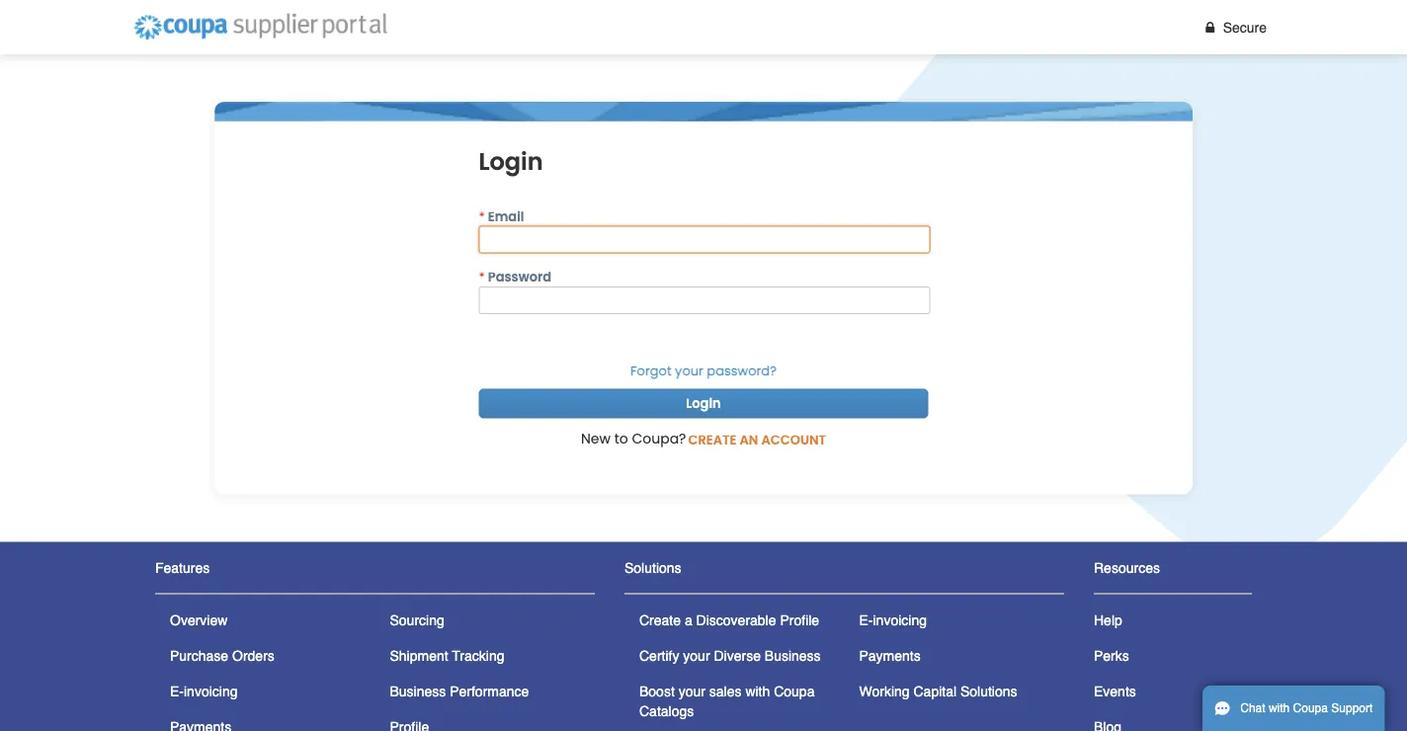 Task type: describe. For each thing, give the bounding box(es) containing it.
create
[[688, 431, 737, 448]]

sourcing
[[390, 612, 444, 628]]

0 vertical spatial business
[[765, 648, 821, 663]]

boost
[[639, 683, 675, 699]]

overview
[[170, 612, 228, 628]]

login button
[[479, 389, 928, 419]]

a
[[685, 612, 692, 628]]

discoverable
[[696, 612, 776, 628]]

help link
[[1094, 612, 1122, 628]]

perks
[[1094, 648, 1129, 663]]

payments
[[859, 648, 921, 663]]

login inside button
[[686, 395, 721, 413]]

working capital solutions
[[859, 683, 1017, 699]]

* email
[[479, 207, 524, 225]]

purchase orders link
[[170, 648, 275, 663]]

your for password?
[[675, 362, 703, 380]]

e-invoicing for right e-invoicing link
[[859, 612, 927, 628]]

performance
[[450, 683, 529, 699]]

with inside button
[[1269, 702, 1290, 715]]

chat with coupa support button
[[1202, 686, 1385, 731]]

1 horizontal spatial e-invoicing link
[[859, 612, 927, 628]]

working capital solutions link
[[859, 683, 1017, 699]]

secure
[[1223, 19, 1267, 35]]

an
[[740, 431, 758, 448]]

coupa?
[[632, 429, 686, 448]]

business performance
[[390, 683, 529, 699]]

chat with coupa support
[[1240, 702, 1373, 715]]

* password
[[479, 268, 551, 286]]

shipment tracking
[[390, 648, 504, 663]]

features
[[155, 560, 210, 575]]

new to coupa? create an account
[[581, 429, 826, 448]]

diverse
[[714, 648, 761, 663]]

1 vertical spatial solutions
[[960, 683, 1017, 699]]

account
[[761, 431, 826, 448]]

support
[[1331, 702, 1373, 715]]

business performance link
[[390, 683, 529, 699]]

forgot your password? link
[[630, 362, 777, 380]]

0 horizontal spatial e-invoicing link
[[170, 683, 238, 699]]



Task type: vqa. For each thing, say whether or not it's contained in the screenshot.
Catalogs
yes



Task type: locate. For each thing, give the bounding box(es) containing it.
2 * from the top
[[479, 268, 485, 286]]

business down the profile
[[765, 648, 821, 663]]

events link
[[1094, 683, 1136, 699]]

new
[[581, 429, 611, 448]]

1 horizontal spatial with
[[1269, 702, 1290, 715]]

1 horizontal spatial invoicing
[[873, 612, 927, 628]]

boost your sales with coupa catalogs
[[639, 683, 815, 719]]

boost your sales with coupa catalogs link
[[639, 683, 815, 719]]

profile
[[780, 612, 819, 628]]

orders
[[232, 648, 275, 663]]

with
[[745, 683, 770, 699], [1269, 702, 1290, 715]]

working
[[859, 683, 910, 699]]

coupa inside boost your sales with coupa catalogs
[[774, 683, 815, 699]]

with inside boost your sales with coupa catalogs
[[745, 683, 770, 699]]

email
[[488, 207, 524, 225]]

e-invoicing link up payments link
[[859, 612, 927, 628]]

1 vertical spatial with
[[1269, 702, 1290, 715]]

business
[[765, 648, 821, 663], [390, 683, 446, 699]]

catalogs
[[639, 703, 694, 719]]

0 horizontal spatial business
[[390, 683, 446, 699]]

solutions
[[624, 560, 681, 575], [960, 683, 1017, 699]]

your for diverse
[[683, 648, 710, 663]]

e- up 'payments'
[[859, 612, 873, 628]]

your
[[675, 362, 703, 380], [683, 648, 710, 663], [678, 683, 705, 699]]

e-invoicing link
[[859, 612, 927, 628], [170, 683, 238, 699]]

to
[[614, 429, 628, 448]]

1 horizontal spatial business
[[765, 648, 821, 663]]

1 horizontal spatial solutions
[[960, 683, 1017, 699]]

0 horizontal spatial with
[[745, 683, 770, 699]]

1 vertical spatial e-
[[170, 683, 184, 699]]

None text field
[[479, 226, 930, 253]]

create
[[639, 612, 681, 628]]

forgot your password?
[[630, 362, 777, 380]]

certify your diverse business link
[[639, 648, 821, 663]]

0 vertical spatial invoicing
[[873, 612, 927, 628]]

password?
[[707, 362, 777, 380]]

your inside boost your sales with coupa catalogs
[[678, 683, 705, 699]]

1 horizontal spatial e-invoicing
[[859, 612, 927, 628]]

1 vertical spatial e-invoicing link
[[170, 683, 238, 699]]

e-invoicing up payments link
[[859, 612, 927, 628]]

shipment tracking link
[[390, 648, 504, 663]]

your for sales
[[678, 683, 705, 699]]

0 horizontal spatial login
[[479, 145, 543, 178]]

0 vertical spatial e-
[[859, 612, 873, 628]]

login down forgot your password?
[[686, 395, 721, 413]]

1 vertical spatial coupa
[[1293, 702, 1328, 715]]

login up email
[[479, 145, 543, 178]]

invoicing for the leftmost e-invoicing link
[[184, 683, 238, 699]]

certify your diverse business
[[639, 648, 821, 663]]

1 vertical spatial business
[[390, 683, 446, 699]]

shipment
[[390, 648, 448, 663]]

0 horizontal spatial e-invoicing
[[170, 683, 238, 699]]

password
[[488, 268, 551, 286]]

resources link
[[1094, 560, 1160, 575]]

coupa
[[774, 683, 815, 699], [1293, 702, 1328, 715]]

help
[[1094, 612, 1122, 628]]

e-invoicing down purchase
[[170, 683, 238, 699]]

solutions up 'create'
[[624, 560, 681, 575]]

create an account button
[[688, 429, 826, 450]]

1 horizontal spatial e-
[[859, 612, 873, 628]]

your down a
[[683, 648, 710, 663]]

e- for right e-invoicing link
[[859, 612, 873, 628]]

solutions right capital at the right bottom of the page
[[960, 683, 1017, 699]]

1 vertical spatial login
[[686, 395, 721, 413]]

invoicing up payments link
[[873, 612, 927, 628]]

1 vertical spatial invoicing
[[184, 683, 238, 699]]

purchase orders
[[170, 648, 275, 663]]

your up login button
[[675, 362, 703, 380]]

None password field
[[479, 287, 930, 314]]

invoicing for right e-invoicing link
[[873, 612, 927, 628]]

invoicing down purchase
[[184, 683, 238, 699]]

capital
[[913, 683, 957, 699]]

0 vertical spatial solutions
[[624, 560, 681, 575]]

fw image
[[1201, 20, 1219, 34]]

e- for the leftmost e-invoicing link
[[170, 683, 184, 699]]

coupa left support
[[1293, 702, 1328, 715]]

0 horizontal spatial solutions
[[624, 560, 681, 575]]

business down shipment
[[390, 683, 446, 699]]

events
[[1094, 683, 1136, 699]]

0 horizontal spatial coupa
[[774, 683, 815, 699]]

e-invoicing link down purchase
[[170, 683, 238, 699]]

perks link
[[1094, 648, 1129, 663]]

0 vertical spatial with
[[745, 683, 770, 699]]

your up "catalogs"
[[678, 683, 705, 699]]

with right chat
[[1269, 702, 1290, 715]]

sales
[[709, 683, 742, 699]]

chat
[[1240, 702, 1265, 715]]

e-
[[859, 612, 873, 628], [170, 683, 184, 699]]

resources
[[1094, 560, 1160, 575]]

purchase
[[170, 648, 228, 663]]

forgot
[[630, 362, 672, 380]]

*
[[479, 207, 485, 225], [479, 268, 485, 286]]

0 vertical spatial login
[[479, 145, 543, 178]]

certify
[[639, 648, 679, 663]]

1 horizontal spatial coupa
[[1293, 702, 1328, 715]]

1 horizontal spatial login
[[686, 395, 721, 413]]

0 vertical spatial your
[[675, 362, 703, 380]]

sourcing link
[[390, 612, 444, 628]]

invoicing
[[873, 612, 927, 628], [184, 683, 238, 699]]

0 horizontal spatial invoicing
[[184, 683, 238, 699]]

e-invoicing
[[859, 612, 927, 628], [170, 683, 238, 699]]

0 horizontal spatial e-
[[170, 683, 184, 699]]

* left password
[[479, 268, 485, 286]]

coupa supplier portal image
[[124, 5, 396, 49]]

0 vertical spatial e-invoicing link
[[859, 612, 927, 628]]

e- down purchase
[[170, 683, 184, 699]]

login
[[479, 145, 543, 178], [686, 395, 721, 413]]

payments link
[[859, 648, 921, 663]]

e-invoicing for the leftmost e-invoicing link
[[170, 683, 238, 699]]

* left email
[[479, 207, 485, 225]]

* for * password
[[479, 268, 485, 286]]

0 vertical spatial *
[[479, 207, 485, 225]]

overview link
[[170, 612, 228, 628]]

2 vertical spatial your
[[678, 683, 705, 699]]

create a discoverable profile link
[[639, 612, 819, 628]]

* for * email
[[479, 207, 485, 225]]

0 vertical spatial e-invoicing
[[859, 612, 927, 628]]

coupa right sales
[[774, 683, 815, 699]]

1 vertical spatial e-invoicing
[[170, 683, 238, 699]]

create a discoverable profile
[[639, 612, 819, 628]]

create an account link
[[686, 429, 826, 455]]

0 vertical spatial coupa
[[774, 683, 815, 699]]

tracking
[[452, 648, 504, 663]]

with right sales
[[745, 683, 770, 699]]

1 vertical spatial *
[[479, 268, 485, 286]]

1 * from the top
[[479, 207, 485, 225]]

1 vertical spatial your
[[683, 648, 710, 663]]

coupa inside button
[[1293, 702, 1328, 715]]



